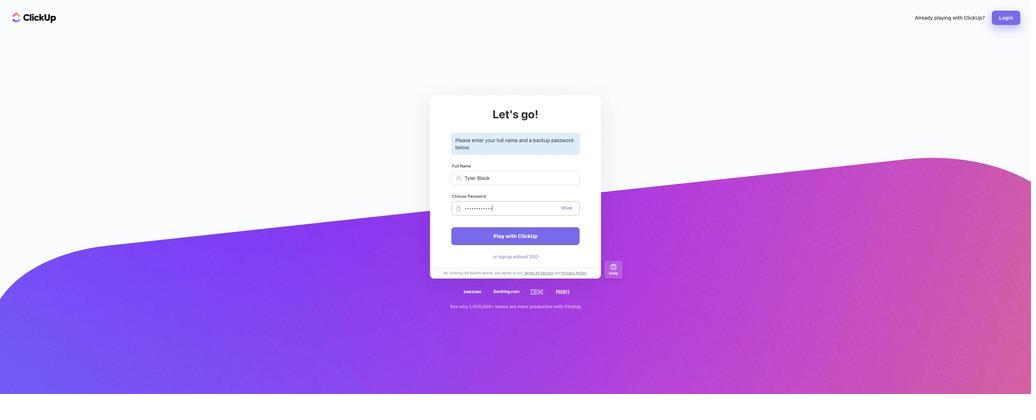 Task type: vqa. For each thing, say whether or not it's contained in the screenshot.
and to the top
yes



Task type: describe. For each thing, give the bounding box(es) containing it.
your
[[486, 137, 496, 143]]

privacy
[[562, 271, 575, 275]]

full
[[452, 164, 459, 168]]

or signup without sso link
[[493, 254, 538, 260]]

more
[[518, 304, 529, 309]]

help link
[[605, 261, 623, 279]]

choose password
[[452, 194, 486, 198]]

clickup inside "button"
[[518, 233, 538, 239]]

clicking
[[449, 271, 463, 275]]

are
[[510, 304, 517, 309]]

please
[[456, 137, 471, 143]]

teams
[[495, 304, 509, 309]]

policy
[[576, 271, 587, 275]]

terms of service link
[[523, 271, 555, 276]]

Choose Password password field
[[452, 201, 580, 216]]

let's go!
[[493, 107, 539, 121]]

clickup?
[[965, 15, 986, 21]]

enter
[[472, 137, 484, 143]]

by
[[444, 271, 448, 275]]

go!
[[522, 107, 539, 121]]

already
[[916, 15, 934, 21]]

of
[[536, 271, 540, 275]]

name
[[505, 137, 518, 143]]

above,
[[482, 271, 494, 275]]

privacy policy link
[[561, 271, 587, 276]]

help
[[609, 271, 619, 276]]

or
[[493, 254, 498, 259]]

button
[[470, 271, 481, 275]]

the
[[464, 271, 469, 275]]

backup
[[533, 137, 550, 143]]

let's
[[493, 107, 519, 121]]

1 vertical spatial and
[[555, 271, 561, 275]]

2 vertical spatial with
[[554, 304, 564, 309]]

full
[[497, 137, 504, 143]]

show link
[[562, 205, 573, 211]]

and inside the please enter your full name and a backup password below.
[[519, 137, 528, 143]]

password
[[468, 194, 486, 198]]

play with clickup button
[[452, 227, 580, 245]]



Task type: locate. For each thing, give the bounding box(es) containing it.
login
[[1000, 15, 1014, 21]]

0 horizontal spatial clickup
[[518, 233, 538, 239]]

with right the "productive"
[[554, 304, 564, 309]]

already playing with clickup?
[[916, 15, 986, 21]]

with right the playing
[[953, 15, 963, 21]]

you
[[495, 271, 501, 275]]

a
[[529, 137, 532, 143]]

with inside "button"
[[506, 233, 517, 239]]

productive
[[530, 304, 553, 309]]

login link
[[993, 11, 1021, 25]]

play
[[494, 233, 505, 239]]

1 vertical spatial clickup
[[565, 304, 581, 309]]

clickup right the "productive"
[[565, 304, 581, 309]]

password
[[552, 137, 574, 143]]

to
[[513, 271, 516, 275]]

and left privacy
[[555, 271, 561, 275]]

1 horizontal spatial with
[[554, 304, 564, 309]]

signup
[[499, 254, 512, 259]]

with
[[953, 15, 963, 21], [506, 233, 517, 239], [554, 304, 564, 309]]

and
[[519, 137, 528, 143], [555, 271, 561, 275]]

clickup - home image
[[12, 12, 56, 23]]

sign up element
[[452, 133, 580, 245]]

without
[[513, 254, 528, 259]]

0 vertical spatial with
[[953, 15, 963, 21]]

sso
[[530, 254, 538, 259]]

agree
[[502, 271, 512, 275]]

0 horizontal spatial and
[[519, 137, 528, 143]]

see why 1,000,000+ teams are more productive with clickup
[[450, 304, 581, 309]]

1 horizontal spatial clickup
[[565, 304, 581, 309]]

please enter your full name and a backup password below.
[[456, 137, 574, 150]]

full name
[[452, 164, 471, 168]]

1,000,000+
[[469, 304, 494, 309]]

name
[[460, 164, 471, 168]]

show
[[562, 205, 573, 211]]

0 vertical spatial and
[[519, 137, 528, 143]]

choose
[[452, 194, 467, 198]]

playing
[[935, 15, 952, 21]]

below.
[[456, 144, 470, 150]]

and left 'a'
[[519, 137, 528, 143]]

play with clickup
[[494, 233, 538, 239]]

service
[[541, 271, 554, 275]]

2 horizontal spatial with
[[953, 15, 963, 21]]

why
[[460, 304, 468, 309]]

with right play
[[506, 233, 517, 239]]

our
[[517, 271, 523, 275]]

see
[[450, 304, 458, 309]]

terms
[[524, 271, 535, 275]]

or signup without sso
[[493, 254, 538, 259]]

clickup
[[518, 233, 538, 239], [565, 304, 581, 309]]

1 vertical spatial with
[[506, 233, 517, 239]]

.
[[587, 271, 588, 275]]

clickup up sso
[[518, 233, 538, 239]]

0 vertical spatial clickup
[[518, 233, 538, 239]]

0 horizontal spatial with
[[506, 233, 517, 239]]

by clicking the button above, you agree to our terms of service and privacy policy .
[[444, 271, 588, 275]]

1 horizontal spatial and
[[555, 271, 561, 275]]



